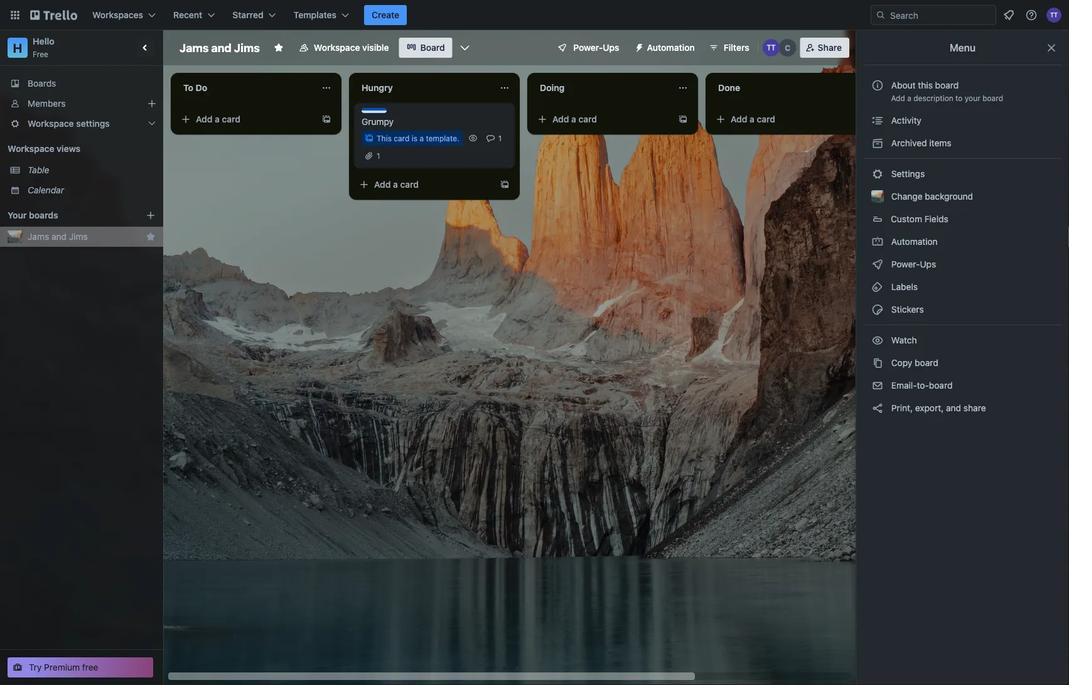 Task type: describe. For each thing, give the bounding box(es) containing it.
menu
[[950, 42, 976, 54]]

try premium free button
[[8, 658, 153, 678]]

power-ups button
[[548, 38, 627, 58]]

create from template… image
[[322, 114, 332, 124]]

create
[[372, 10, 400, 20]]

add board image
[[146, 210, 156, 220]]

to
[[183, 83, 193, 93]]

filters button
[[705, 38, 753, 58]]

2 horizontal spatial and
[[946, 403, 962, 413]]

board inside copy board 'link'
[[915, 358, 939, 368]]

h
[[13, 40, 22, 55]]

activity
[[889, 115, 922, 126]]

add down done
[[731, 114, 748, 124]]

Hungry text field
[[354, 78, 492, 98]]

members
[[28, 98, 66, 109]]

your
[[8, 210, 27, 220]]

1 vertical spatial automation
[[889, 236, 938, 247]]

archived items link
[[864, 133, 1062, 153]]

board inside email-to-board link
[[929, 380, 953, 391]]

sm image for power-ups
[[872, 258, 884, 271]]

email-to-board
[[889, 380, 953, 391]]

hungry
[[362, 83, 393, 93]]

workspace visible button
[[291, 38, 397, 58]]

add a card button for to do
[[176, 109, 317, 129]]

premium
[[44, 662, 80, 673]]

your boards with 1 items element
[[8, 208, 127, 223]]

sm image for activity
[[872, 114, 884, 127]]

a down 'done' text field
[[750, 114, 755, 124]]

print, export, and share
[[889, 403, 986, 413]]

recent button
[[166, 5, 223, 25]]

to do
[[183, 83, 207, 93]]

workspace for workspace visible
[[314, 42, 360, 53]]

starred button
[[225, 5, 284, 25]]

templates button
[[286, 5, 357, 25]]

archived items
[[889, 138, 952, 148]]

back to home image
[[30, 5, 77, 25]]

search image
[[876, 10, 886, 20]]

c
[[785, 43, 791, 52]]

add a card for to do
[[196, 114, 241, 124]]

workspaces
[[92, 10, 143, 20]]

jims inside jams and jims link
[[69, 231, 88, 242]]

0 vertical spatial 1
[[498, 134, 502, 143]]

open information menu image
[[1026, 9, 1038, 21]]

copy board link
[[864, 353, 1062, 373]]

workspace navigation collapse icon image
[[137, 39, 154, 57]]

fields
[[925, 214, 949, 224]]

try premium free
[[29, 662, 98, 673]]

add a card for doing
[[553, 114, 597, 124]]

watch link
[[864, 330, 1062, 350]]

to-
[[917, 380, 929, 391]]

your boards
[[8, 210, 58, 220]]

is
[[412, 134, 418, 143]]

board right 'your'
[[983, 94, 1004, 102]]

card for doing
[[579, 114, 597, 124]]

power-ups link
[[864, 254, 1062, 274]]

star or unstar board image
[[274, 43, 284, 53]]

chestercheeetah (chestercheeetah) image
[[779, 39, 797, 57]]

this card is a template.
[[377, 134, 459, 143]]

recent
[[173, 10, 202, 20]]

Board name text field
[[173, 38, 266, 58]]

add for hungry
[[374, 179, 391, 190]]

workspaces button
[[85, 5, 163, 25]]

copy board
[[889, 358, 939, 368]]

email-to-board link
[[864, 376, 1062, 396]]

change background
[[889, 191, 974, 202]]

board up 'to'
[[936, 80, 959, 90]]

print,
[[892, 403, 913, 413]]

custom
[[891, 214, 923, 224]]

1 horizontal spatial power-
[[892, 259, 920, 269]]

to
[[956, 94, 963, 102]]

sm image for labels
[[872, 281, 884, 293]]

email-
[[892, 380, 917, 391]]

change background link
[[864, 187, 1062, 207]]

automation link
[[864, 232, 1062, 252]]

customize views image
[[459, 41, 471, 54]]

calendar
[[28, 185, 64, 195]]

hello
[[33, 36, 54, 46]]

workspace visible
[[314, 42, 389, 53]]

jams and jims inside text box
[[180, 41, 260, 54]]

automation inside "button"
[[647, 42, 695, 53]]

create from template… image for doing
[[678, 114, 688, 124]]

sm image for settings
[[872, 168, 884, 180]]

0 horizontal spatial jams
[[28, 231, 49, 242]]

switch to… image
[[9, 9, 21, 21]]

a inside about this board add a description to your board
[[908, 94, 912, 102]]

background
[[925, 191, 974, 202]]

done
[[718, 83, 740, 93]]

about this board add a description to your board
[[891, 80, 1004, 102]]

Doing text field
[[533, 78, 671, 98]]

0 horizontal spatial terry turtle (terryturtle) image
[[763, 39, 780, 57]]

jams and jims link
[[28, 230, 141, 243]]

a down this card is a template. at the left
[[393, 179, 398, 190]]

1 vertical spatial power-ups
[[889, 259, 939, 269]]

0 notifications image
[[1002, 8, 1017, 23]]

add a card button for hungry
[[354, 175, 495, 195]]

calendar link
[[28, 184, 156, 197]]

archived
[[892, 138, 927, 148]]

workspace for workspace views
[[8, 144, 54, 154]]

labels
[[889, 282, 918, 292]]

workspace settings
[[28, 118, 110, 129]]

free
[[33, 50, 48, 58]]

sm image for automation
[[872, 236, 884, 248]]

table
[[28, 165, 49, 175]]

power-ups inside button
[[574, 42, 620, 53]]

To Do text field
[[176, 78, 314, 98]]

hello link
[[33, 36, 54, 46]]

print, export, and share link
[[864, 398, 1062, 418]]



Task type: vqa. For each thing, say whether or not it's contained in the screenshot.
problem
no



Task type: locate. For each thing, give the bounding box(es) containing it.
sm image
[[872, 114, 884, 127], [872, 137, 884, 149], [872, 168, 884, 180], [872, 236, 884, 248], [872, 258, 884, 271], [872, 303, 884, 316], [872, 357, 884, 369], [872, 402, 884, 414]]

1 vertical spatial 1
[[377, 151, 380, 160]]

card down doing text box
[[579, 114, 597, 124]]

custom fields
[[891, 214, 949, 224]]

workspace inside popup button
[[28, 118, 74, 129]]

settings link
[[864, 164, 1062, 184]]

3 sm image from the top
[[872, 168, 884, 180]]

sm image inside automation "button"
[[630, 38, 647, 55]]

power- up doing text box
[[574, 42, 603, 53]]

power-ups
[[574, 42, 620, 53], [889, 259, 939, 269]]

add for doing
[[553, 114, 569, 124]]

sm image inside activity link
[[872, 114, 884, 127]]

jams down boards
[[28, 231, 49, 242]]

sm image right power-ups button
[[630, 38, 647, 55]]

sm image inside "watch" link
[[872, 334, 884, 347]]

workspace down the members
[[28, 118, 74, 129]]

sm image for email-to-board
[[872, 379, 884, 392]]

sm image for stickers
[[872, 303, 884, 316]]

watch
[[889, 335, 920, 345]]

1 vertical spatial jams
[[28, 231, 49, 242]]

4 sm image from the top
[[872, 236, 884, 248]]

ups
[[603, 42, 620, 53], [920, 259, 937, 269]]

1 horizontal spatial and
[[211, 41, 232, 54]]

1 horizontal spatial jims
[[234, 41, 260, 54]]

sm image for print, export, and share
[[872, 402, 884, 414]]

doing
[[540, 83, 565, 93]]

export,
[[916, 403, 944, 413]]

stickers link
[[864, 300, 1062, 320]]

0 vertical spatial power-ups
[[574, 42, 620, 53]]

0 horizontal spatial power-
[[574, 42, 603, 53]]

0 vertical spatial and
[[211, 41, 232, 54]]

card for to do
[[222, 114, 241, 124]]

automation button
[[630, 38, 703, 58]]

power- inside button
[[574, 42, 603, 53]]

0 horizontal spatial jams and jims
[[28, 231, 88, 242]]

add a card
[[196, 114, 241, 124], [553, 114, 597, 124], [731, 114, 776, 124], [374, 179, 419, 190]]

card down is at the top left of page
[[400, 179, 419, 190]]

1 sm image from the top
[[872, 114, 884, 127]]

ups down automation link
[[920, 259, 937, 269]]

share button
[[801, 38, 850, 58]]

automation down custom fields
[[889, 236, 938, 247]]

1 horizontal spatial ups
[[920, 259, 937, 269]]

board
[[936, 80, 959, 90], [983, 94, 1004, 102], [915, 358, 939, 368], [929, 380, 953, 391]]

board up to-
[[915, 358, 939, 368]]

1 horizontal spatial 1
[[498, 134, 502, 143]]

6 sm image from the top
[[872, 303, 884, 316]]

1 horizontal spatial jams
[[180, 41, 209, 54]]

add a card down done
[[731, 114, 776, 124]]

1 vertical spatial jams and jims
[[28, 231, 88, 242]]

ups inside power-ups button
[[603, 42, 620, 53]]

add a card button down this card is a template. at the left
[[354, 175, 495, 195]]

8 sm image from the top
[[872, 402, 884, 414]]

and left share
[[946, 403, 962, 413]]

add inside about this board add a description to your board
[[891, 94, 906, 102]]

custom fields button
[[864, 209, 1062, 229]]

boards link
[[0, 73, 163, 94]]

0 horizontal spatial and
[[51, 231, 67, 242]]

activity link
[[864, 111, 1062, 131]]

sm image for copy board
[[872, 357, 884, 369]]

color: blue, title: none image
[[362, 108, 387, 113]]

sm image left email-
[[872, 379, 884, 392]]

grumpy link
[[362, 116, 507, 128]]

sm image left watch
[[872, 334, 884, 347]]

description
[[914, 94, 954, 102]]

0 vertical spatial jams and jims
[[180, 41, 260, 54]]

settings
[[889, 169, 925, 179]]

1 vertical spatial power-
[[892, 259, 920, 269]]

workspace views
[[8, 144, 80, 154]]

a right is at the top left of page
[[420, 134, 424, 143]]

card for hungry
[[400, 179, 419, 190]]

workspace for workspace settings
[[28, 118, 74, 129]]

0 horizontal spatial jims
[[69, 231, 88, 242]]

2 vertical spatial workspace
[[8, 144, 54, 154]]

add down doing
[[553, 114, 569, 124]]

power- up labels
[[892, 259, 920, 269]]

add a card button down 'done' text field
[[711, 109, 852, 129]]

sm image inside the power-ups link
[[872, 258, 884, 271]]

h link
[[8, 38, 28, 58]]

this
[[918, 80, 933, 90]]

jams and jims
[[180, 41, 260, 54], [28, 231, 88, 242]]

create button
[[364, 5, 407, 25]]

add a card for hungry
[[374, 179, 419, 190]]

workspace up table
[[8, 144, 54, 154]]

0 horizontal spatial automation
[[647, 42, 695, 53]]

sm image left labels
[[872, 281, 884, 293]]

1 horizontal spatial jams and jims
[[180, 41, 260, 54]]

1 vertical spatial ups
[[920, 259, 937, 269]]

your
[[965, 94, 981, 102]]

sm image
[[630, 38, 647, 55], [872, 281, 884, 293], [872, 334, 884, 347], [872, 379, 884, 392]]

primary element
[[0, 0, 1070, 30]]

copy
[[892, 358, 913, 368]]

jims inside jams and jims text box
[[234, 41, 260, 54]]

views
[[57, 144, 80, 154]]

jims left star or unstar board image
[[234, 41, 260, 54]]

workspace inside button
[[314, 42, 360, 53]]

1 vertical spatial terry turtle (terryturtle) image
[[763, 39, 780, 57]]

add a card button down the to do text box
[[176, 109, 317, 129]]

0 vertical spatial terry turtle (terryturtle) image
[[1047, 8, 1062, 23]]

Search field
[[886, 6, 996, 24]]

sm image inside copy board 'link'
[[872, 357, 884, 369]]

visible
[[362, 42, 389, 53]]

add down about
[[891, 94, 906, 102]]

filters
[[724, 42, 750, 53]]

labels link
[[864, 277, 1062, 297]]

power-
[[574, 42, 603, 53], [892, 259, 920, 269]]

1 right template.
[[498, 134, 502, 143]]

0 vertical spatial jams
[[180, 41, 209, 54]]

0 vertical spatial ups
[[603, 42, 620, 53]]

change
[[892, 191, 923, 202]]

0 horizontal spatial 1
[[377, 151, 380, 160]]

jams and jims down your boards with 1 items element
[[28, 231, 88, 242]]

0 vertical spatial power-
[[574, 42, 603, 53]]

1 horizontal spatial create from template… image
[[678, 114, 688, 124]]

terry turtle (terryturtle) image right open information menu image
[[1047, 8, 1062, 23]]

jams
[[180, 41, 209, 54], [28, 231, 49, 242]]

ups inside the power-ups link
[[920, 259, 937, 269]]

create from template… image for hungry
[[500, 180, 510, 190]]

power-ups up doing text box
[[574, 42, 620, 53]]

terry turtle (terryturtle) image
[[1047, 8, 1062, 23], [763, 39, 780, 57]]

add a card down doing
[[553, 114, 597, 124]]

do
[[196, 83, 207, 93]]

table link
[[28, 164, 156, 176]]

automation left filters button
[[647, 42, 695, 53]]

ups up doing text box
[[603, 42, 620, 53]]

a down the to do text box
[[215, 114, 220, 124]]

card down 'done' text field
[[757, 114, 776, 124]]

workspace
[[314, 42, 360, 53], [28, 118, 74, 129], [8, 144, 54, 154]]

sm image inside email-to-board link
[[872, 379, 884, 392]]

sm image inside stickers link
[[872, 303, 884, 316]]

2 vertical spatial and
[[946, 403, 962, 413]]

boards
[[28, 78, 56, 89]]

jams inside text box
[[180, 41, 209, 54]]

add a card down do
[[196, 114, 241, 124]]

share
[[964, 403, 986, 413]]

settings
[[76, 118, 110, 129]]

and inside text box
[[211, 41, 232, 54]]

add down do
[[196, 114, 213, 124]]

1 vertical spatial workspace
[[28, 118, 74, 129]]

terry turtle (terryturtle) image left the c
[[763, 39, 780, 57]]

jims down your boards with 1 items element
[[69, 231, 88, 242]]

sm image inside "print, export, and share" link
[[872, 402, 884, 414]]

automation
[[647, 42, 695, 53], [889, 236, 938, 247]]

0 vertical spatial automation
[[647, 42, 695, 53]]

card down the to do text box
[[222, 114, 241, 124]]

power-ups up labels
[[889, 259, 939, 269]]

sm image inside labels link
[[872, 281, 884, 293]]

board link
[[399, 38, 453, 58]]

grumpy
[[362, 116, 394, 127]]

jams and jims down recent popup button
[[180, 41, 260, 54]]

5 sm image from the top
[[872, 258, 884, 271]]

0 horizontal spatial power-ups
[[574, 42, 620, 53]]

members link
[[0, 94, 163, 114]]

7 sm image from the top
[[872, 357, 884, 369]]

starred
[[233, 10, 264, 20]]

a down about
[[908, 94, 912, 102]]

share
[[818, 42, 842, 53]]

template.
[[426, 134, 459, 143]]

0 vertical spatial create from template… image
[[678, 114, 688, 124]]

1 vertical spatial create from template… image
[[500, 180, 510, 190]]

add a card down this
[[374, 179, 419, 190]]

add down this
[[374, 179, 391, 190]]

free
[[82, 662, 98, 673]]

starred icon image
[[146, 232, 156, 242]]

sm image for archived items
[[872, 137, 884, 149]]

1 horizontal spatial power-ups
[[889, 259, 939, 269]]

create from template… image
[[678, 114, 688, 124], [500, 180, 510, 190]]

this
[[377, 134, 392, 143]]

1 vertical spatial and
[[51, 231, 67, 242]]

sm image inside archived items link
[[872, 137, 884, 149]]

0 horizontal spatial create from template… image
[[500, 180, 510, 190]]

sm image inside automation link
[[872, 236, 884, 248]]

2 sm image from the top
[[872, 137, 884, 149]]

card left is at the top left of page
[[394, 134, 410, 143]]

templates
[[294, 10, 337, 20]]

and down your boards with 1 items element
[[51, 231, 67, 242]]

add for to do
[[196, 114, 213, 124]]

Done text field
[[711, 78, 849, 98]]

and down recent popup button
[[211, 41, 232, 54]]

board up print, export, and share
[[929, 380, 953, 391]]

1 horizontal spatial terry turtle (terryturtle) image
[[1047, 8, 1062, 23]]

sm image for watch
[[872, 334, 884, 347]]

items
[[930, 138, 952, 148]]

1 down this
[[377, 151, 380, 160]]

0 vertical spatial jims
[[234, 41, 260, 54]]

1 vertical spatial jims
[[69, 231, 88, 242]]

add a card button down doing text box
[[533, 109, 673, 129]]

jims
[[234, 41, 260, 54], [69, 231, 88, 242]]

card
[[222, 114, 241, 124], [579, 114, 597, 124], [757, 114, 776, 124], [394, 134, 410, 143], [400, 179, 419, 190]]

jams down recent popup button
[[180, 41, 209, 54]]

board
[[420, 42, 445, 53]]

0 horizontal spatial ups
[[603, 42, 620, 53]]

try
[[29, 662, 42, 673]]

about
[[892, 80, 916, 90]]

sm image inside 'settings' link
[[872, 168, 884, 180]]

boards
[[29, 210, 58, 220]]

hello free
[[33, 36, 54, 58]]

0 vertical spatial workspace
[[314, 42, 360, 53]]

1 horizontal spatial automation
[[889, 236, 938, 247]]

stickers
[[889, 304, 924, 315]]

terry turtle (terryturtle) image inside "primary" element
[[1047, 8, 1062, 23]]

1
[[498, 134, 502, 143], [377, 151, 380, 160]]

a
[[908, 94, 912, 102], [215, 114, 220, 124], [572, 114, 576, 124], [750, 114, 755, 124], [420, 134, 424, 143], [393, 179, 398, 190]]

workspace down templates popup button on the left of the page
[[314, 42, 360, 53]]

c button
[[779, 39, 797, 57]]

and
[[211, 41, 232, 54], [51, 231, 67, 242], [946, 403, 962, 413]]

a down doing text box
[[572, 114, 576, 124]]

add a card button for doing
[[533, 109, 673, 129]]



